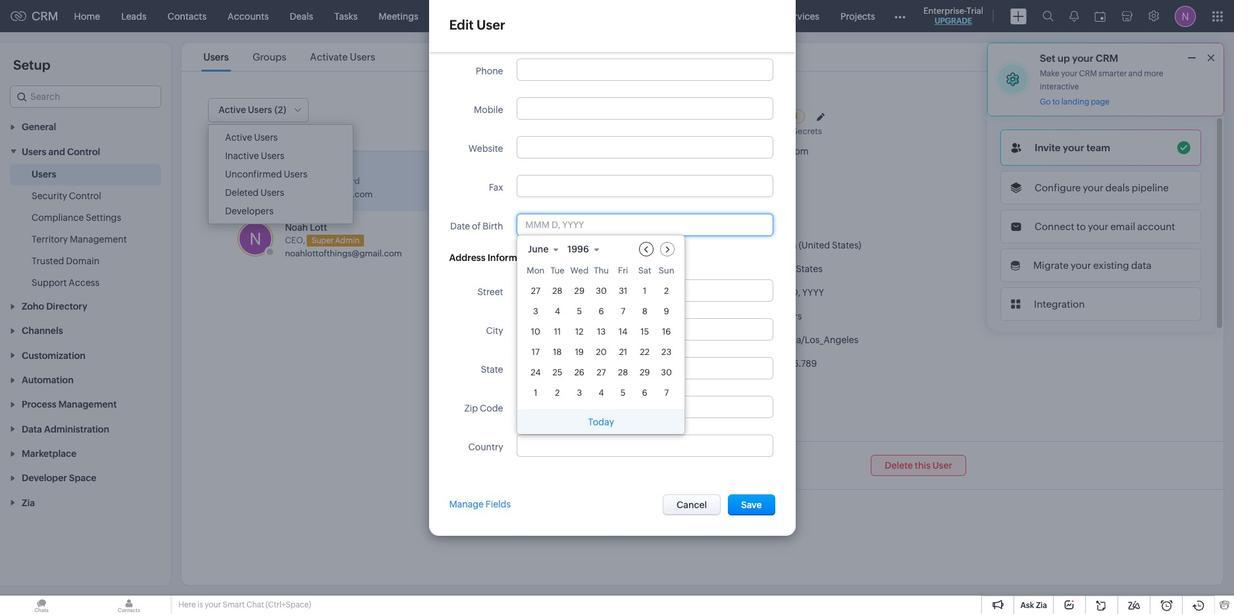 Task type: describe. For each thing, give the bounding box(es) containing it.
Search text field
[[226, 128, 357, 151]]

13
[[597, 327, 606, 337]]

chats image
[[0, 596, 83, 615]]

mmm d, yyyy
[[766, 288, 824, 298]]

unconfirmed users
[[225, 169, 308, 180]]

address
[[449, 253, 486, 263]]

meetings
[[379, 11, 419, 21]]

1 vertical spatial 6
[[642, 388, 648, 398]]

-
[[766, 406, 768, 416]]

noahlittle@gmail.com link
[[285, 189, 373, 199]]

chat
[[246, 601, 264, 610]]

search image
[[1043, 11, 1054, 22]]

11
[[554, 327, 561, 337]]

edit user
[[449, 17, 505, 32]]

14
[[619, 327, 628, 337]]

wednesday column header
[[570, 266, 589, 280]]

deleted
[[225, 188, 259, 198]]

user for edit user
[[477, 17, 505, 32]]

20
[[596, 348, 607, 357]]

row containing 17
[[527, 344, 676, 361]]

calls
[[440, 11, 460, 21]]

upgrade
[[935, 16, 972, 26]]

1 horizontal spatial 27
[[597, 368, 606, 378]]

in
[[738, 406, 746, 416]]

deals
[[1106, 182, 1130, 194]]

migrate
[[1034, 260, 1069, 271]]

12 for 12 hours
[[766, 311, 775, 322]]

mon tue wed thu
[[527, 266, 609, 276]]

cancel button
[[663, 495, 721, 516]]

control inside "link"
[[69, 191, 101, 201]]

users and control
[[22, 147, 100, 157]]

country locale
[[681, 264, 746, 275]]

mobile
[[474, 105, 503, 115]]

information for address information
[[488, 253, 540, 263]]

compliance
[[32, 212, 84, 223]]

1 horizontal spatial 29
[[640, 368, 650, 378]]

d,
[[792, 288, 801, 298]]

here
[[178, 601, 196, 610]]

date
[[450, 221, 470, 232]]

2 vertical spatial user
[[933, 461, 953, 471]]

contacts
[[168, 11, 207, 21]]

monday column header
[[527, 266, 545, 280]]

0 vertical spatial 3
[[533, 307, 538, 317]]

deals
[[290, 11, 313, 21]]

member in
[[700, 406, 746, 416]]

21
[[619, 348, 627, 357]]

manager at noahlottofsecrets
[[696, 126, 822, 136]]

1 horizontal spatial locale
[[718, 264, 746, 275]]

1 vertical spatial 5
[[621, 388, 626, 398]]

show
[[619, 177, 642, 187]]

control inside dropdown button
[[67, 147, 100, 157]]

admin
[[335, 236, 360, 246]]

zia
[[1036, 602, 1047, 611]]

country for country
[[468, 442, 503, 453]]

state
[[481, 365, 503, 375]]

activate
[[310, 51, 348, 63]]

smarter
[[1099, 69, 1127, 78]]

tue
[[551, 266, 565, 276]]

2 vertical spatial crm
[[1079, 69, 1097, 78]]

little for noah little manager, standard noahlittle@gmail.com
[[310, 163, 332, 173]]

website
[[469, 144, 503, 154]]

profile image
[[1175, 6, 1196, 27]]

english (united states)
[[766, 240, 862, 251]]

1 vertical spatial 4
[[599, 388, 604, 398]]

configure your deals pipeline
[[1035, 182, 1169, 194]]

tasks link
[[324, 0, 368, 32]]

row containing 3
[[527, 303, 676, 321]]

row containing 27
[[527, 282, 676, 300]]

details
[[643, 177, 670, 187]]

25
[[553, 368, 563, 378]]

row containing mon
[[527, 266, 676, 280]]

noah lott ceo, super admin noahlottofthings@gmail.com
[[285, 222, 402, 259]]

contacts link
[[157, 0, 217, 32]]

time format
[[692, 311, 746, 322]]

users and control button
[[0, 139, 171, 164]]

row containing 1
[[527, 384, 676, 402]]

0 vertical spatial 5
[[577, 307, 582, 317]]

unconfirmed users link
[[212, 165, 350, 184]]

1 horizontal spatial to
[[1077, 221, 1086, 232]]

hours
[[776, 311, 802, 322]]

cancel
[[677, 501, 707, 511]]

ask
[[1021, 602, 1034, 611]]

new
[[521, 106, 540, 116]]

noah little
[[696, 110, 747, 121]]

data
[[1131, 260, 1152, 271]]

time for time format
[[692, 311, 713, 322]]

users inside dropdown button
[[22, 147, 46, 157]]

services
[[783, 11, 820, 21]]

projects
[[841, 11, 875, 21]]

0 vertical spatial 6
[[599, 307, 604, 317]]

0 vertical spatial 4
[[555, 307, 560, 317]]

to inside set up your crm make your crm smarter and more interactive go to landing page
[[1053, 97, 1060, 107]]

row containing 10
[[527, 323, 676, 341]]

trial
[[967, 6, 984, 16]]

June field
[[528, 242, 565, 257]]

states)
[[832, 240, 862, 251]]

1 horizontal spatial 28
[[618, 368, 628, 378]]

noah for noah little
[[696, 110, 721, 121]]

12 for 12
[[575, 327, 584, 337]]

services link
[[773, 0, 830, 32]]

number format
[[678, 359, 746, 369]]

fri
[[618, 266, 628, 276]]

new user
[[521, 106, 562, 116]]

united
[[766, 264, 794, 275]]

invite your team
[[1035, 142, 1111, 153]]

territory management link
[[32, 233, 127, 246]]

your right up
[[1072, 53, 1094, 64]]

create menu image
[[1011, 8, 1027, 24]]

noah for noah little manager, standard noahlittle@gmail.com
[[285, 163, 308, 173]]

0 vertical spatial 2
[[664, 286, 669, 296]]

your left email
[[1088, 221, 1109, 232]]

ask zia
[[1021, 602, 1047, 611]]

noahlottofsecrets link
[[745, 126, 826, 136]]

support access link
[[32, 276, 99, 289]]

phone
[[476, 66, 503, 76]]

standard inside 'link'
[[761, 111, 798, 121]]

code
[[480, 404, 503, 414]]

standard inside noah little manager, standard noahlittle@gmail.com
[[324, 176, 360, 186]]

users (2)
[[248, 105, 286, 115]]

search element
[[1035, 0, 1062, 32]]

unconfirmed
[[225, 169, 282, 180]]

noahlottofthings@gmail.com link
[[285, 249, 402, 259]]

active users (2)
[[219, 105, 286, 115]]

your left team
[[1063, 142, 1085, 153]]

existing
[[1093, 260, 1129, 271]]

0 horizontal spatial 2
[[555, 388, 560, 398]]

(ctrl+space)
[[266, 601, 311, 610]]

24
[[531, 368, 541, 378]]

users inside 'link'
[[254, 132, 278, 143]]

english
[[766, 240, 797, 251]]

domain
[[66, 256, 100, 266]]

users inside region
[[32, 169, 56, 180]]

signals element
[[1062, 0, 1087, 32]]

up
[[1058, 53, 1070, 64]]

format for time format
[[715, 311, 746, 322]]

your left deals
[[1083, 182, 1104, 194]]

saturday column header
[[636, 266, 654, 280]]

information for locale information
[[652, 212, 708, 224]]



Task type: vqa. For each thing, say whether or not it's contained in the screenshot.


Task type: locate. For each thing, give the bounding box(es) containing it.
3 row from the top
[[527, 303, 676, 321]]

users and control region
[[0, 164, 171, 294]]

and up security on the top of the page
[[48, 147, 65, 157]]

1 horizontal spatial country
[[681, 264, 716, 275]]

0 horizontal spatial information
[[488, 253, 540, 263]]

0 vertical spatial standard
[[761, 111, 798, 121]]

28 down 21
[[618, 368, 628, 378]]

not confirmed image
[[261, 179, 277, 195]]

12 left hours at the bottom of the page
[[766, 311, 775, 322]]

support
[[32, 278, 67, 288]]

compliance settings link
[[32, 211, 121, 224]]

this
[[915, 461, 931, 471]]

30 down thursday column header
[[596, 286, 607, 296]]

1 vertical spatial 29
[[640, 368, 650, 378]]

noah inside noah little manager, standard noahlittle@gmail.com
[[285, 163, 308, 173]]

29 down 22
[[640, 368, 650, 378]]

account
[[1138, 221, 1176, 232]]

tuesday column header
[[549, 266, 566, 280]]

0 horizontal spatial locale
[[619, 212, 650, 224]]

12 hours
[[766, 311, 802, 322]]

active users link
[[212, 128, 350, 147]]

deleted users link
[[212, 184, 350, 202]]

projects link
[[830, 0, 886, 32]]

0 vertical spatial 28
[[553, 286, 563, 296]]

4 up the 11
[[555, 307, 560, 317]]

0 vertical spatial format
[[715, 311, 746, 322]]

row containing 24
[[527, 364, 676, 382]]

active for active users (2)
[[219, 105, 246, 115]]

MMM D, YYYY text field
[[518, 215, 773, 236]]

standard up noahlittle@gmail.com link
[[324, 176, 360, 186]]

0 vertical spatial 27
[[531, 286, 540, 296]]

5 down wednesday column header
[[577, 307, 582, 317]]

more
[[1144, 69, 1164, 78]]

27
[[531, 286, 540, 296], [597, 368, 606, 378]]

edit
[[449, 17, 474, 32]]

delete
[[885, 461, 913, 471]]

management
[[70, 234, 127, 245]]

users link for security control "link"
[[32, 168, 56, 181]]

information up mon
[[488, 253, 540, 263]]

0 vertical spatial noah
[[696, 110, 721, 121]]

1 vertical spatial crm
[[1096, 53, 1119, 64]]

deleted users
[[225, 188, 284, 198]]

0 horizontal spatial standard
[[324, 176, 360, 186]]

thu
[[594, 266, 609, 276]]

1 row from the top
[[527, 266, 676, 280]]

user right edit on the top left of page
[[477, 17, 505, 32]]

support access
[[32, 278, 99, 288]]

27 down monday column header
[[531, 286, 540, 296]]

time up time zone
[[692, 311, 713, 322]]

control up compliance settings link
[[69, 191, 101, 201]]

1 horizontal spatial 7
[[664, 388, 669, 398]]

noah up ceo,
[[285, 222, 308, 233]]

0 horizontal spatial noahlittle@gmail.com
[[285, 189, 373, 199]]

landing
[[1062, 97, 1090, 107]]

noah up manager,
[[285, 163, 308, 173]]

noahlittle@gmail.com down manager,
[[285, 189, 373, 199]]

enterprise-trial upgrade
[[924, 6, 984, 26]]

0 horizontal spatial 28
[[553, 286, 563, 296]]

your right is
[[205, 601, 221, 610]]

7 down 31
[[621, 307, 625, 317]]

1 horizontal spatial 30
[[661, 368, 672, 378]]

groups down 22
[[619, 382, 654, 394]]

2
[[664, 286, 669, 296], [555, 388, 560, 398]]

user right new
[[542, 106, 562, 116]]

1 horizontal spatial 5
[[621, 388, 626, 398]]

set
[[1040, 53, 1056, 64]]

settings
[[86, 212, 121, 223]]

1 vertical spatial 28
[[618, 368, 628, 378]]

choose date dialog
[[517, 235, 685, 435]]

active users
[[225, 132, 278, 143]]

trusted domain link
[[32, 255, 100, 268]]

1 vertical spatial 7
[[664, 388, 669, 398]]

1 horizontal spatial information
[[652, 212, 708, 224]]

None text field
[[518, 59, 773, 80], [518, 98, 773, 119], [518, 176, 773, 197], [518, 358, 773, 379], [518, 59, 773, 80], [518, 98, 773, 119], [518, 176, 773, 197], [518, 358, 773, 379]]

standard link
[[754, 109, 805, 124]]

little up manager,
[[310, 163, 332, 173]]

time for time zone
[[701, 335, 722, 346]]

invite
[[1035, 142, 1061, 153]]

city
[[486, 326, 503, 336]]

1 vertical spatial control
[[69, 191, 101, 201]]

1 vertical spatial locale
[[718, 264, 746, 275]]

0 vertical spatial 12
[[766, 311, 775, 322]]

3 up 10 on the left bottom
[[533, 307, 538, 317]]

2 down 25
[[555, 388, 560, 398]]

1 horizontal spatial users link
[[201, 51, 231, 63]]

your down up
[[1061, 69, 1078, 78]]

crm left smarter
[[1079, 69, 1097, 78]]

row
[[527, 266, 676, 280], [527, 282, 676, 300], [527, 303, 676, 321], [527, 323, 676, 341], [527, 344, 676, 361], [527, 364, 676, 382], [527, 384, 676, 402]]

1 vertical spatial 2
[[555, 388, 560, 398]]

1 vertical spatial 27
[[597, 368, 606, 378]]

groups inside list
[[253, 51, 286, 63]]

fax
[[489, 182, 503, 193]]

0 vertical spatial active
[[219, 105, 246, 115]]

noahlittle@gmail.com down manager at noahlottofsecrets
[[714, 146, 809, 157]]

control up security control
[[67, 147, 100, 157]]

contacts image
[[88, 596, 171, 615]]

0 vertical spatial country
[[681, 264, 716, 275]]

grid
[[518, 263, 685, 410]]

1 horizontal spatial 12
[[766, 311, 775, 322]]

tasks
[[334, 11, 358, 21]]

address information
[[449, 253, 540, 263]]

crm up smarter
[[1096, 53, 1119, 64]]

active up the active users
[[219, 105, 246, 115]]

calendar image
[[1095, 11, 1106, 21]]

security control
[[32, 191, 101, 201]]

active inside 'link'
[[225, 132, 252, 143]]

users link inside list
[[201, 51, 231, 63]]

email
[[1111, 221, 1136, 232]]

manager
[[696, 126, 731, 136]]

today link
[[588, 417, 614, 428]]

1 horizontal spatial standard
[[761, 111, 798, 121]]

0 horizontal spatial 12
[[575, 327, 584, 337]]

8
[[642, 307, 648, 317]]

manage
[[449, 500, 484, 510]]

1 vertical spatial little
[[310, 163, 332, 173]]

format up the zone
[[715, 311, 746, 322]]

1 horizontal spatial groups
[[619, 382, 654, 394]]

0 horizontal spatial country
[[468, 442, 503, 453]]

1 vertical spatial 1
[[534, 388, 538, 398]]

noah little manager, standard noahlittle@gmail.com
[[285, 163, 373, 199]]

manager,
[[285, 176, 322, 186]]

country for country locale
[[681, 264, 716, 275]]

1 down "24"
[[534, 388, 538, 398]]

0 vertical spatial control
[[67, 147, 100, 157]]

12 up the 19 on the left bottom
[[575, 327, 584, 337]]

locale down 'show'
[[619, 212, 650, 224]]

1996 field
[[567, 242, 606, 257]]

users link up security on the top of the page
[[32, 168, 56, 181]]

3
[[533, 307, 538, 317], [577, 388, 582, 398]]

to right the connect
[[1077, 221, 1086, 232]]

0 horizontal spatial users link
[[32, 168, 56, 181]]

noah inside noah lott ceo, super admin noahlottofthings@gmail.com
[[285, 222, 308, 233]]

your right migrate
[[1071, 260, 1091, 271]]

0 horizontal spatial 6
[[599, 307, 604, 317]]

reports
[[481, 11, 515, 21]]

1 vertical spatial groups
[[619, 382, 654, 394]]

0 vertical spatial locale
[[619, 212, 650, 224]]

profile element
[[1167, 0, 1204, 32]]

users link down contacts
[[201, 51, 231, 63]]

1 horizontal spatial and
[[1129, 69, 1143, 78]]

and inside set up your crm make your crm smarter and more interactive go to landing page
[[1129, 69, 1143, 78]]

1 vertical spatial 12
[[575, 327, 584, 337]]

sunday column header
[[658, 266, 676, 280]]

1 horizontal spatial 1
[[643, 286, 647, 296]]

0 horizontal spatial user
[[477, 17, 505, 32]]

number
[[678, 359, 713, 369]]

users link for the groups 'link' at the left
[[201, 51, 231, 63]]

united states
[[766, 264, 823, 275]]

6 down 22
[[642, 388, 648, 398]]

1 vertical spatial 30
[[661, 368, 672, 378]]

6 up 13
[[599, 307, 604, 317]]

list containing users
[[192, 43, 387, 71]]

country down zip code
[[468, 442, 503, 453]]

standard
[[761, 111, 798, 121], [324, 176, 360, 186]]

31
[[619, 286, 628, 296]]

27 down the 20
[[597, 368, 606, 378]]

28 down tuesday column header
[[553, 286, 563, 296]]

compliance settings
[[32, 212, 121, 223]]

0 vertical spatial 29
[[574, 286, 585, 296]]

information down details
[[652, 212, 708, 224]]

fields
[[486, 500, 511, 510]]

1 vertical spatial 3
[[577, 388, 582, 398]]

wed
[[570, 266, 589, 276]]

3 down 26
[[577, 388, 582, 398]]

18
[[553, 348, 562, 357]]

little inside noah little manager, standard noahlittle@gmail.com
[[310, 163, 332, 173]]

2 down sunday column header
[[664, 286, 669, 296]]

security control link
[[32, 189, 101, 203]]

29 down wednesday column header
[[574, 286, 585, 296]]

1 vertical spatial active
[[225, 132, 252, 143]]

1 vertical spatial standard
[[324, 176, 360, 186]]

0 vertical spatial time
[[692, 311, 713, 322]]

standard up noahlottofsecrets
[[761, 111, 798, 121]]

sun
[[659, 266, 674, 276]]

1 format from the top
[[715, 311, 746, 322]]

little
[[723, 110, 747, 121], [310, 163, 332, 173]]

0 horizontal spatial and
[[48, 147, 65, 157]]

list
[[192, 43, 387, 71]]

30 down 23 at the right bottom of page
[[661, 368, 672, 378]]

and left more
[[1129, 69, 1143, 78]]

0 vertical spatial little
[[723, 110, 747, 121]]

to right go
[[1053, 97, 1060, 107]]

0 horizontal spatial 3
[[533, 307, 538, 317]]

1 vertical spatial time
[[701, 335, 722, 346]]

groups down accounts "link"
[[253, 51, 286, 63]]

1 horizontal spatial 6
[[642, 388, 648, 398]]

5 row from the top
[[527, 344, 676, 361]]

noah up manager
[[696, 110, 721, 121]]

0 vertical spatial to
[[1053, 97, 1060, 107]]

0 horizontal spatial groups
[[253, 51, 286, 63]]

america/los_angeles
[[766, 335, 859, 346]]

noah for noah lott ceo, super admin noahlottofthings@gmail.com
[[285, 222, 308, 233]]

member
[[700, 406, 736, 416]]

1 horizontal spatial 2
[[664, 286, 669, 296]]

0 vertical spatial noahlittle@gmail.com
[[714, 146, 809, 157]]

thursday column header
[[593, 266, 610, 280]]

0 vertical spatial 7
[[621, 307, 625, 317]]

0 horizontal spatial 29
[[574, 286, 585, 296]]

friday column header
[[614, 266, 632, 280]]

None text field
[[518, 137, 773, 158], [518, 280, 773, 302], [518, 319, 773, 340], [518, 397, 773, 418], [518, 436, 773, 457], [518, 137, 773, 158], [518, 280, 773, 302], [518, 319, 773, 340], [518, 397, 773, 418], [518, 436, 773, 457]]

user for new user
[[542, 106, 562, 116]]

lott
[[310, 222, 327, 233]]

1
[[643, 286, 647, 296], [534, 388, 538, 398]]

crm left home link
[[32, 9, 58, 23]]

and inside users and control dropdown button
[[48, 147, 65, 157]]

zip code
[[464, 404, 503, 414]]

today button
[[518, 410, 685, 435]]

1 horizontal spatial little
[[723, 110, 747, 121]]

2 format from the top
[[715, 359, 746, 369]]

user right this
[[933, 461, 953, 471]]

locale down language on the top of page
[[718, 264, 746, 275]]

create menu element
[[1003, 0, 1035, 32]]

active for active users
[[225, 132, 252, 143]]

7 down 23 at the right bottom of page
[[664, 388, 669, 398]]

None button
[[1044, 78, 1106, 99], [1111, 78, 1186, 99], [1044, 78, 1106, 99], [1111, 78, 1186, 99]]

15
[[641, 327, 649, 337]]

4 row from the top
[[527, 323, 676, 341]]

format for number format
[[715, 359, 746, 369]]

0 vertical spatial crm
[[32, 9, 58, 23]]

0 vertical spatial information
[[652, 212, 708, 224]]

6
[[599, 307, 604, 317], [642, 388, 648, 398]]

ceo,
[[285, 236, 305, 246]]

26
[[574, 368, 585, 378]]

enterprise-
[[924, 6, 967, 16]]

zone
[[724, 335, 746, 346]]

today
[[588, 417, 614, 428]]

4 up today button
[[599, 388, 604, 398]]

1 vertical spatial and
[[48, 147, 65, 157]]

0 vertical spatial 1
[[643, 286, 647, 296]]

leads
[[121, 11, 147, 21]]

manage fields
[[449, 500, 511, 510]]

time left the zone
[[701, 335, 722, 346]]

street
[[478, 287, 503, 298]]

set up your crm make your crm smarter and more interactive go to landing page
[[1040, 53, 1164, 107]]

1 vertical spatial format
[[715, 359, 746, 369]]

grid inside choose date "dialog"
[[518, 263, 685, 410]]

0 horizontal spatial 27
[[531, 286, 540, 296]]

0 horizontal spatial 4
[[555, 307, 560, 317]]

little for noah little
[[723, 110, 747, 121]]

5 up today button
[[621, 388, 626, 398]]

1 vertical spatial country
[[468, 442, 503, 453]]

1 vertical spatial to
[[1077, 221, 1086, 232]]

country right the sun
[[681, 264, 716, 275]]

2 row from the top
[[527, 282, 676, 300]]

active up the inactive
[[225, 132, 252, 143]]

1 vertical spatial noahlittle@gmail.com
[[285, 189, 373, 199]]

noahlottofsecrets
[[745, 126, 822, 136]]

1 horizontal spatial noahlittle@gmail.com
[[714, 146, 809, 157]]

0 horizontal spatial 1
[[534, 388, 538, 398]]

0 vertical spatial groups
[[253, 51, 286, 63]]

23
[[662, 348, 672, 357]]

0 vertical spatial 30
[[596, 286, 607, 296]]

format down the zone
[[715, 359, 746, 369]]

user inside "button"
[[542, 106, 562, 116]]

at
[[735, 126, 742, 136]]

1 vertical spatial user
[[542, 106, 562, 116]]

2 horizontal spatial user
[[933, 461, 953, 471]]

1 vertical spatial noah
[[285, 163, 308, 173]]

0 horizontal spatial to
[[1053, 97, 1060, 107]]

locale
[[619, 212, 650, 224], [718, 264, 746, 275]]

1 horizontal spatial 4
[[599, 388, 604, 398]]

1 vertical spatial information
[[488, 253, 540, 263]]

little up at
[[723, 110, 747, 121]]

0 horizontal spatial little
[[310, 163, 332, 173]]

go to landing page link
[[1040, 97, 1110, 107]]

0 vertical spatial users link
[[201, 51, 231, 63]]

0 horizontal spatial 5
[[577, 307, 582, 317]]

1 horizontal spatial 3
[[577, 388, 582, 398]]

7 row from the top
[[527, 384, 676, 402]]

12 inside row
[[575, 327, 584, 337]]

groups link
[[251, 51, 288, 63]]

birth
[[483, 221, 503, 232]]

0 horizontal spatial 7
[[621, 307, 625, 317]]

6 row from the top
[[527, 364, 676, 382]]

signals image
[[1070, 11, 1079, 22]]

inactive users
[[225, 151, 285, 161]]

developers link
[[212, 202, 350, 221]]

1 down the saturday column header
[[643, 286, 647, 296]]

grid containing mon
[[518, 263, 685, 410]]



